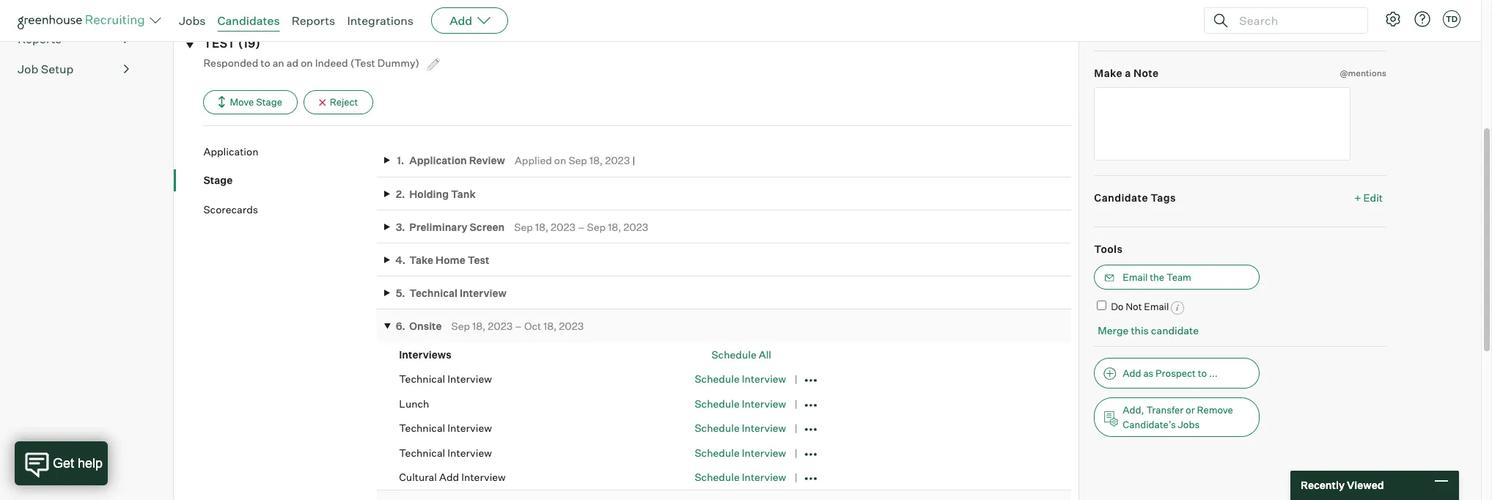 Task type: describe. For each thing, give the bounding box(es) containing it.
not
[[1126, 301, 1143, 313]]

move stage button
[[204, 90, 298, 114]]

lunch
[[399, 397, 430, 410]]

@mentions link
[[1341, 66, 1387, 80]]

1 vertical spatial –
[[515, 320, 522, 332]]

schedule for third schedule interview link from the top
[[695, 422, 740, 435]]

Do Not Email checkbox
[[1098, 301, 1107, 311]]

+ edit
[[1355, 192, 1384, 204]]

jobs inside add, transfer or remove candidate's jobs
[[1179, 419, 1200, 430]]

td button
[[1441, 7, 1464, 31]]

integrations
[[347, 13, 414, 28]]

schedule interview for second schedule interview link from the bottom of the page
[[695, 447, 787, 459]]

candidates
[[218, 13, 280, 28]]

stage inside button
[[256, 96, 282, 108]]

reject button
[[304, 90, 374, 114]]

responded to an ad on indeed (test dummy)
[[204, 56, 422, 69]]

as
[[1144, 367, 1154, 379]]

2 schedule interview link from the top
[[695, 397, 787, 410]]

pipeline
[[18, 2, 62, 16]]

recently
[[1302, 479, 1346, 492]]

add, transfer or remove candidate's jobs
[[1123, 404, 1234, 430]]

dummy)
[[378, 56, 420, 69]]

do not email
[[1112, 301, 1170, 313]]

job setup link
[[18, 60, 129, 78]]

integrations link
[[347, 13, 414, 28]]

0 horizontal spatial jobs
[[179, 13, 206, 28]]

schedule for second schedule interview link
[[695, 397, 740, 410]]

3. preliminary screen sep 18, 2023 – sep 18, 2023
[[396, 220, 649, 233]]

team
[[1167, 272, 1192, 283]]

6.
[[396, 320, 406, 332]]

setup
[[41, 62, 74, 76]]

candidate
[[1095, 192, 1149, 204]]

1 schedule interview link from the top
[[695, 373, 787, 385]]

add as prospect to ...
[[1123, 367, 1219, 379]]

+ edit link
[[1352, 188, 1387, 208]]

the
[[1151, 272, 1165, 283]]

0 vertical spatial reports link
[[292, 13, 336, 28]]

add as prospect to ... button
[[1095, 358, 1261, 389]]

make
[[1095, 67, 1123, 79]]

email the team
[[1123, 272, 1192, 283]]

0 vertical spatial reports
[[292, 13, 336, 28]]

review
[[469, 154, 505, 167]]

responded
[[204, 56, 258, 69]]

move
[[230, 96, 254, 108]]

5.
[[396, 287, 405, 299]]

5. technical interview
[[396, 287, 507, 299]]

1 technical interview from the top
[[399, 373, 492, 385]]

+ add link
[[1358, 21, 1387, 36]]

recently viewed
[[1302, 479, 1385, 492]]

on for ad
[[301, 56, 313, 69]]

merge this candidate link
[[1099, 324, 1200, 337]]

tools
[[1095, 243, 1123, 255]]

jobs link
[[179, 13, 206, 28]]

2. holding tank
[[396, 187, 476, 200]]

6. onsite sep 18, 2023 – oct 18, 2023
[[396, 320, 584, 332]]

schedule for first schedule interview link from the bottom
[[695, 471, 740, 484]]

interviews
[[399, 348, 452, 361]]

indeed
[[315, 56, 348, 69]]

tank
[[451, 187, 476, 200]]

+ for + edit
[[1355, 192, 1362, 204]]

test
[[468, 254, 490, 266]]

1. application review applied on  sep 18, 2023 |
[[397, 154, 636, 167]]

applied
[[515, 154, 552, 167]]

to inside button
[[1199, 367, 1208, 379]]

+ add
[[1358, 22, 1387, 35]]

2023 right the oct on the left bottom of page
[[559, 320, 584, 332]]

transfer
[[1147, 404, 1184, 416]]

tags
[[1151, 192, 1177, 204]]

candidate
[[1152, 324, 1200, 337]]

move stage
[[230, 96, 282, 108]]

configure image
[[1385, 10, 1403, 28]]

candidates link
[[218, 13, 280, 28]]

...
[[1210, 367, 1219, 379]]

candidate's
[[1123, 419, 1177, 430]]

2023 down applied
[[551, 220, 576, 233]]

remove
[[1198, 404, 1234, 416]]

schedule interview for third schedule interview link from the top
[[695, 422, 787, 435]]

test
[[204, 36, 236, 51]]

2023 left the oct on the left bottom of page
[[488, 320, 513, 332]]

job setup
[[18, 62, 74, 76]]

email the team button
[[1095, 265, 1261, 290]]

test (19)
[[204, 36, 260, 51]]

1 vertical spatial reports
[[18, 32, 61, 46]]

technical down lunch at bottom left
[[399, 422, 446, 435]]



Task type: vqa. For each thing, say whether or not it's contained in the screenshot.
CSPA
no



Task type: locate. For each thing, give the bounding box(es) containing it.
schedule interview for first schedule interview link from the top
[[695, 373, 787, 385]]

make a note
[[1095, 67, 1160, 79]]

1 vertical spatial on
[[555, 154, 567, 167]]

edit
[[1364, 192, 1384, 204]]

technical
[[410, 287, 458, 299], [399, 373, 446, 385], [399, 422, 446, 435], [399, 447, 446, 459]]

@mentions
[[1341, 67, 1387, 78]]

4.
[[396, 254, 406, 266]]

0 horizontal spatial to
[[261, 56, 270, 69]]

onsite
[[410, 320, 442, 332]]

on right ad
[[301, 56, 313, 69]]

0 horizontal spatial reports link
[[18, 30, 129, 48]]

application
[[204, 145, 259, 158], [410, 154, 467, 167]]

1.
[[397, 154, 404, 167]]

0 horizontal spatial –
[[515, 320, 522, 332]]

2 schedule interview from the top
[[695, 397, 787, 410]]

td
[[1447, 14, 1459, 24]]

0 vertical spatial +
[[1358, 22, 1365, 35]]

1 horizontal spatial application
[[410, 154, 467, 167]]

1 horizontal spatial reports link
[[292, 13, 336, 28]]

technical interview down interviews
[[399, 373, 492, 385]]

+ left edit
[[1355, 192, 1362, 204]]

prospect
[[1156, 367, 1197, 379]]

on right applied
[[555, 154, 567, 167]]

all
[[759, 348, 772, 361]]

technical interview up cultural add interview
[[399, 447, 492, 459]]

1 horizontal spatial reports
[[292, 13, 336, 28]]

0 horizontal spatial application
[[204, 145, 259, 158]]

td button
[[1444, 10, 1461, 28]]

0 horizontal spatial stage
[[204, 174, 233, 187]]

email inside button
[[1123, 272, 1149, 283]]

1 vertical spatial reports link
[[18, 30, 129, 48]]

screen
[[470, 220, 505, 233]]

3 technical interview from the top
[[399, 447, 492, 459]]

jobs up the test at the left top of the page
[[179, 13, 206, 28]]

4. take home test
[[396, 254, 490, 266]]

18,
[[590, 154, 603, 167], [535, 220, 549, 233], [608, 220, 622, 233], [473, 320, 486, 332], [544, 320, 557, 332]]

technical right 5.
[[410, 287, 458, 299]]

0 vertical spatial technical interview
[[399, 373, 492, 385]]

viewed
[[1348, 479, 1385, 492]]

add inside popup button
[[450, 13, 473, 28]]

preliminary
[[410, 220, 468, 233]]

2 technical interview from the top
[[399, 422, 492, 435]]

schedule
[[712, 348, 757, 361], [695, 373, 740, 385], [695, 397, 740, 410], [695, 422, 740, 435], [695, 447, 740, 459], [695, 471, 740, 484]]

technical down interviews
[[399, 373, 446, 385]]

1 horizontal spatial jobs
[[1179, 419, 1200, 430]]

schedule for first schedule interview link from the top
[[695, 373, 740, 385]]

reject
[[330, 96, 358, 108]]

oct
[[524, 320, 542, 332]]

–
[[578, 220, 585, 233], [515, 320, 522, 332]]

reports link
[[292, 13, 336, 28], [18, 30, 129, 48]]

candidate tags
[[1095, 192, 1177, 204]]

to left ...
[[1199, 367, 1208, 379]]

home
[[436, 254, 466, 266]]

1 vertical spatial jobs
[[1179, 419, 1200, 430]]

job
[[18, 62, 38, 76]]

4 schedule interview from the top
[[695, 447, 787, 459]]

2023 down |
[[624, 220, 649, 233]]

3 schedule interview from the top
[[695, 422, 787, 435]]

reports link down greenhouse recruiting image
[[18, 30, 129, 48]]

3.
[[396, 220, 405, 233]]

1 vertical spatial to
[[1199, 367, 1208, 379]]

1 horizontal spatial –
[[578, 220, 585, 233]]

add, transfer or remove candidate's jobs button
[[1095, 397, 1261, 437]]

note
[[1134, 67, 1160, 79]]

merge
[[1099, 324, 1129, 337]]

application down move
[[204, 145, 259, 158]]

1 schedule interview from the top
[[695, 373, 787, 385]]

schedule all link
[[712, 348, 772, 361]]

(test
[[350, 56, 375, 69]]

reports link up "responded to an ad on indeed (test dummy)"
[[292, 13, 336, 28]]

email right not
[[1145, 301, 1170, 313]]

jobs
[[179, 13, 206, 28], [1179, 419, 1200, 430]]

or
[[1186, 404, 1196, 416]]

add inside button
[[1123, 367, 1142, 379]]

5 schedule interview link from the top
[[695, 471, 787, 484]]

+ inside + add link
[[1358, 22, 1365, 35]]

email left the
[[1123, 272, 1149, 283]]

2.
[[396, 187, 405, 200]]

reports up "responded to an ad on indeed (test dummy)"
[[292, 13, 336, 28]]

1 vertical spatial email
[[1145, 301, 1170, 313]]

on
[[301, 56, 313, 69], [555, 154, 567, 167]]

scorecards link
[[204, 202, 377, 217]]

add,
[[1123, 404, 1145, 416]]

holding
[[410, 187, 449, 200]]

cultural add interview
[[399, 471, 506, 484]]

0 vertical spatial stage
[[256, 96, 282, 108]]

cultural
[[399, 471, 437, 484]]

0 vertical spatial email
[[1123, 272, 1149, 283]]

+ left configure image
[[1358, 22, 1365, 35]]

greenhouse recruiting image
[[18, 12, 150, 29]]

stage up 'scorecards'
[[204, 174, 233, 187]]

interview
[[460, 287, 507, 299], [448, 373, 492, 385], [742, 373, 787, 385], [742, 397, 787, 410], [448, 422, 492, 435], [742, 422, 787, 435], [448, 447, 492, 459], [742, 447, 787, 459], [462, 471, 506, 484], [742, 471, 787, 484]]

merge this candidate
[[1099, 324, 1200, 337]]

1 vertical spatial stage
[[204, 174, 233, 187]]

|
[[633, 154, 636, 167]]

4 schedule interview link from the top
[[695, 447, 787, 459]]

0 vertical spatial –
[[578, 220, 585, 233]]

0 vertical spatial on
[[301, 56, 313, 69]]

do
[[1112, 301, 1124, 313]]

schedule interview for second schedule interview link
[[695, 397, 787, 410]]

pipeline link
[[18, 0, 129, 18]]

1 vertical spatial +
[[1355, 192, 1362, 204]]

2023 left |
[[605, 154, 630, 167]]

a
[[1126, 67, 1132, 79]]

0 horizontal spatial on
[[301, 56, 313, 69]]

None text field
[[1095, 88, 1352, 161]]

Search text field
[[1236, 10, 1355, 31]]

schedule interview
[[695, 373, 787, 385], [695, 397, 787, 410], [695, 422, 787, 435], [695, 447, 787, 459], [695, 471, 787, 484]]

jobs down or
[[1179, 419, 1200, 430]]

application up 2. holding tank
[[410, 154, 467, 167]]

+
[[1358, 22, 1365, 35], [1355, 192, 1362, 204]]

2 vertical spatial technical interview
[[399, 447, 492, 459]]

stage right move
[[256, 96, 282, 108]]

this
[[1132, 324, 1150, 337]]

1 horizontal spatial stage
[[256, 96, 282, 108]]

email
[[1123, 272, 1149, 283], [1145, 301, 1170, 313]]

1 horizontal spatial on
[[555, 154, 567, 167]]

5 schedule interview from the top
[[695, 471, 787, 484]]

to
[[261, 56, 270, 69], [1199, 367, 1208, 379]]

schedule all
[[712, 348, 772, 361]]

reports down pipeline
[[18, 32, 61, 46]]

scorecards
[[204, 203, 258, 216]]

reports
[[292, 13, 336, 28], [18, 32, 61, 46]]

stage
[[256, 96, 282, 108], [204, 174, 233, 187]]

(19)
[[238, 36, 260, 51]]

to left an at the top
[[261, 56, 270, 69]]

0 vertical spatial to
[[261, 56, 270, 69]]

schedule for second schedule interview link from the bottom of the page
[[695, 447, 740, 459]]

schedule for the schedule all link
[[712, 348, 757, 361]]

technical interview down lunch at bottom left
[[399, 422, 492, 435]]

application link
[[204, 144, 377, 159]]

ad
[[287, 56, 299, 69]]

1 vertical spatial technical interview
[[399, 422, 492, 435]]

schedule interview for first schedule interview link from the bottom
[[695, 471, 787, 484]]

0 vertical spatial jobs
[[179, 13, 206, 28]]

add button
[[431, 7, 509, 34]]

3 schedule interview link from the top
[[695, 422, 787, 435]]

+ inside + edit link
[[1355, 192, 1362, 204]]

technical up cultural
[[399, 447, 446, 459]]

+ for + add
[[1358, 22, 1365, 35]]

0 horizontal spatial reports
[[18, 32, 61, 46]]

1 horizontal spatial to
[[1199, 367, 1208, 379]]

on for applied
[[555, 154, 567, 167]]



